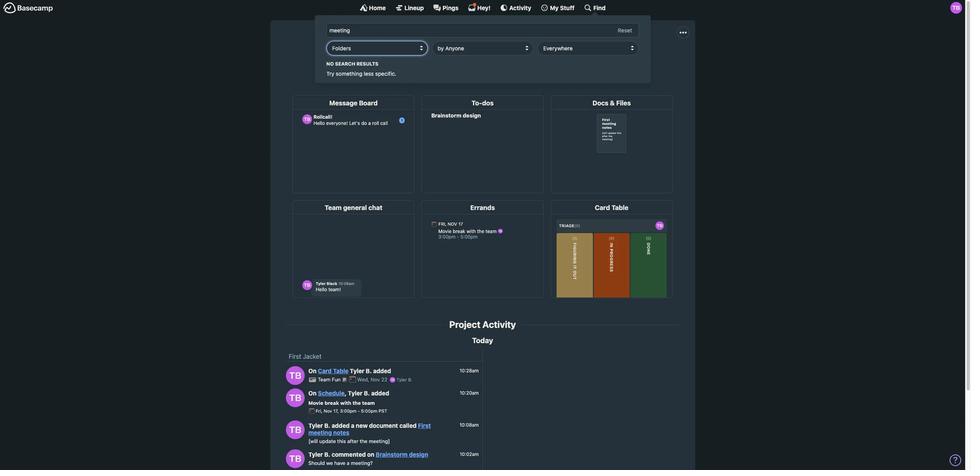 Task type: describe. For each thing, give the bounding box(es) containing it.
rabits
[[501, 54, 517, 61]]

stuff
[[561, 4, 575, 11]]

10:20am element
[[460, 391, 479, 396]]

hey! button
[[468, 3, 491, 12]]

find button
[[584, 4, 606, 12]]

tyler for tyler b.
[[397, 378, 407, 383]]

1 vertical spatial activity
[[483, 319, 516, 330]]

results
[[357, 61, 379, 67]]

something
[[336, 70, 363, 77]]

try
[[327, 70, 335, 77]]

22
[[382, 377, 388, 383]]

wed,
[[357, 377, 370, 383]]

pings
[[443, 4, 459, 11]]

first meeting notes
[[309, 422, 431, 437]]

search
[[335, 61, 356, 67]]

2 of from the left
[[600, 54, 606, 61]]

the right after on the bottom left
[[360, 439, 368, 445]]

b. up wed, nov 22
[[366, 368, 372, 375]]

5:00pm
[[361, 409, 378, 414]]

2 colors! from the left
[[608, 54, 627, 61]]

thinking
[[477, 54, 500, 61]]

my
[[550, 4, 559, 11]]

home
[[369, 4, 386, 11]]

let's
[[339, 54, 353, 61]]

b. up team
[[364, 390, 370, 397]]

movie break with the team link
[[309, 400, 375, 406]]

called
[[400, 422, 417, 430]]

10:08am element
[[460, 423, 479, 429]]

added for ,       tyler b. added
[[372, 390, 390, 397]]

on card table tyler b. added
[[309, 368, 391, 375]]

team
[[318, 377, 331, 383]]

my stuff
[[550, 4, 575, 11]]

added for tyler b. added
[[373, 368, 391, 375]]

jacket
[[397, 54, 414, 61]]

create
[[354, 54, 372, 61]]

this
[[338, 439, 346, 445]]

tyler black image for brainstorm design
[[286, 450, 305, 469]]

fri,
[[316, 409, 323, 414]]

a for added
[[351, 422, 355, 430]]

on
[[367, 452, 375, 459]]

main element
[[0, 0, 966, 83]]

pst
[[379, 409, 387, 414]]

tyler black image
[[286, 367, 305, 385]]

movie
[[309, 400, 324, 406]]

activity inside activity link
[[510, 4, 532, 11]]

first jacket
[[289, 354, 322, 361]]

lineup link
[[396, 4, 424, 12]]

lot
[[587, 54, 599, 61]]

today
[[473, 337, 494, 345]]

meeting]
[[369, 439, 390, 445]]

project
[[450, 319, 481, 330]]

team fun
[[318, 377, 342, 383]]

b. for tyler b. commented on brainstorm design
[[325, 452, 331, 459]]

10:02am
[[460, 452, 479, 458]]

lineup
[[405, 4, 424, 11]]

on for on schedule ,       tyler b. added
[[309, 390, 317, 397]]

commented
[[332, 452, 366, 459]]

first meeting notes link
[[309, 422, 431, 437]]

10:28am
[[460, 368, 479, 374]]

my stuff button
[[541, 4, 575, 12]]

schedule
[[318, 390, 345, 397]]

try something less specific. alert
[[327, 60, 639, 78]]

no search results try something less specific.
[[327, 61, 397, 77]]

b. for tyler b.
[[409, 378, 413, 383]]

[will update this after the meeting]
[[309, 439, 390, 445]]

strips
[[531, 54, 547, 61]]

b. for tyler b. added a new document called
[[325, 422, 331, 430]]

have
[[335, 461, 346, 467]]

find
[[594, 4, 606, 11]]

table
[[333, 368, 349, 375]]

after
[[348, 439, 359, 445]]

i
[[464, 54, 465, 61]]

tyler for tyler b. added a new document called
[[309, 422, 323, 430]]

17,
[[334, 409, 339, 414]]

meeting
[[309, 430, 332, 437]]

1 horizontal spatial nov
[[371, 377, 380, 383]]

card
[[318, 368, 332, 375]]

home link
[[360, 4, 386, 12]]

a for have
[[347, 461, 350, 467]]

company!
[[434, 54, 462, 61]]

tyler right ,
[[348, 390, 363, 397]]

design
[[409, 452, 429, 459]]

tyler b. commented on brainstorm design
[[309, 452, 429, 459]]



Task type: locate. For each thing, give the bounding box(es) containing it.
specific.
[[376, 70, 397, 77]]

added down the 17,
[[332, 422, 350, 430]]

b. up we
[[325, 452, 331, 459]]

am
[[467, 54, 475, 61]]

tyler black image for first meeting notes
[[286, 421, 305, 440]]

and
[[519, 54, 529, 61], [548, 54, 559, 61]]

card table link
[[318, 368, 349, 375]]

0 horizontal spatial a
[[347, 461, 350, 467]]

2 vertical spatial first
[[418, 422, 431, 430]]

-
[[358, 409, 360, 414]]

tyler
[[350, 368, 365, 375], [397, 378, 407, 383], [348, 390, 363, 397], [309, 422, 323, 430], [309, 452, 323, 459]]

meeting?
[[351, 461, 373, 467]]

None reset field
[[614, 26, 637, 35]]

first up tyler black icon
[[289, 354, 301, 361]]

tyler up wed,
[[350, 368, 365, 375]]

2 vertical spatial added
[[332, 422, 350, 430]]

none reset field inside 'main' element
[[614, 26, 637, 35]]

10:08am
[[460, 423, 479, 429]]

0 vertical spatial a
[[351, 422, 355, 430]]

1 horizontal spatial jacket
[[478, 36, 517, 51]]

on up movie
[[309, 390, 317, 397]]

10:20am
[[460, 391, 479, 396]]

the left first
[[374, 54, 383, 61]]

1 vertical spatial first
[[289, 354, 301, 361]]

2 horizontal spatial first
[[449, 36, 475, 51]]

nov left the 17,
[[324, 409, 332, 414]]

with
[[341, 400, 352, 406]]

b. up update
[[325, 422, 331, 430]]

jacket up the thinking on the top of the page
[[478, 36, 517, 51]]

people on this project element
[[499, 62, 521, 86]]

first inside first jacket let's create the first jacket of the company! i am thinking rabits and strips and colors! a lot of colors!
[[449, 36, 475, 51]]

1 horizontal spatial first
[[418, 422, 431, 430]]

jacket for first jacket
[[303, 354, 322, 361]]

1 horizontal spatial a
[[351, 422, 355, 430]]

tyler for tyler b. commented on brainstorm design
[[309, 452, 323, 459]]

less
[[364, 70, 374, 77]]

of right lot
[[600, 54, 606, 61]]

0 horizontal spatial of
[[416, 54, 422, 61]]

a right have
[[347, 461, 350, 467]]

[will
[[309, 439, 318, 445]]

of right jacket on the left of page
[[416, 54, 422, 61]]

on schedule ,       tyler b. added
[[309, 390, 390, 397]]

and right strips
[[548, 54, 559, 61]]

tyler black image for schedule
[[286, 389, 305, 408]]

nov
[[371, 377, 380, 383], [324, 409, 332, 414]]

tyler right 22
[[397, 378, 407, 383]]

0 vertical spatial on
[[309, 368, 317, 375]]

break
[[325, 400, 339, 406]]

10:02am element
[[460, 452, 479, 458]]

2 on from the top
[[309, 390, 317, 397]]

activity up today
[[483, 319, 516, 330]]

1 vertical spatial added
[[372, 390, 390, 397]]

jacket for first jacket let's create the first jacket of the company! i am thinking rabits and strips and colors! a lot of colors!
[[478, 36, 517, 51]]

0 horizontal spatial colors!
[[561, 54, 580, 61]]

1 colors! from the left
[[561, 54, 580, 61]]

nov inside movie break with the team fri, nov 17, 3:00pm -     5:00pm pst
[[324, 409, 332, 414]]

0 horizontal spatial and
[[519, 54, 529, 61]]

fun
[[332, 377, 341, 383]]

a
[[581, 54, 586, 61]]

1 vertical spatial on
[[309, 390, 317, 397]]

update
[[320, 439, 336, 445]]

0 horizontal spatial jacket
[[303, 354, 322, 361]]

1 horizontal spatial colors!
[[608, 54, 627, 61]]

activity
[[510, 4, 532, 11], [483, 319, 516, 330]]

jacket up card
[[303, 354, 322, 361]]

nov left 22
[[371, 377, 380, 383]]

3:00pm
[[340, 409, 357, 414]]

tyler black image
[[951, 2, 963, 14], [390, 378, 396, 383], [286, 389, 305, 408], [286, 421, 305, 440], [286, 450, 305, 469]]

tyler b.
[[396, 378, 413, 383]]

0 vertical spatial activity
[[510, 4, 532, 11]]

0 horizontal spatial nov
[[324, 409, 332, 414]]

first for first meeting notes
[[418, 422, 431, 430]]

0 horizontal spatial first
[[289, 354, 301, 361]]

document
[[369, 422, 398, 430]]

b. right 22
[[409, 378, 413, 383]]

on
[[309, 368, 317, 375], [309, 390, 317, 397]]

colors! left a
[[561, 54, 580, 61]]

1 on from the top
[[309, 368, 317, 375]]

tyler b. added a new document called
[[309, 422, 418, 430]]

1 vertical spatial nov
[[324, 409, 332, 414]]

first jacket link
[[289, 354, 322, 361]]

notes
[[334, 430, 350, 437]]

Search for… search field
[[327, 23, 639, 38]]

a left new
[[351, 422, 355, 430]]

0 vertical spatial jacket
[[478, 36, 517, 51]]

new
[[356, 422, 368, 430]]

1 vertical spatial a
[[347, 461, 350, 467]]

we
[[326, 461, 333, 467]]

movie break with the team fri, nov 17, 3:00pm -     5:00pm pst
[[309, 400, 387, 414]]

should
[[309, 461, 325, 467]]

first
[[385, 54, 396, 61]]

jacket inside first jacket let's create the first jacket of the company! i am thinking rabits and strips and colors! a lot of colors!
[[478, 36, 517, 51]]

pings button
[[434, 4, 459, 12]]

added
[[373, 368, 391, 375], [372, 390, 390, 397], [332, 422, 350, 430]]

0 vertical spatial added
[[373, 368, 391, 375]]

hey!
[[478, 4, 491, 11]]

2 and from the left
[[548, 54, 559, 61]]

1 of from the left
[[416, 54, 422, 61]]

and left strips
[[519, 54, 529, 61]]

activity left "my"
[[510, 4, 532, 11]]

colors!
[[561, 54, 580, 61], [608, 54, 627, 61]]

tyler down fri,
[[309, 422, 323, 430]]

10:28am element
[[460, 368, 479, 374]]

1 horizontal spatial of
[[600, 54, 606, 61]]

wed, nov 22
[[357, 377, 389, 383]]

first
[[449, 36, 475, 51], [289, 354, 301, 361], [418, 422, 431, 430]]

the inside movie break with the team fri, nov 17, 3:00pm -     5:00pm pst
[[353, 400, 361, 406]]

brainstorm
[[376, 452, 408, 459]]

first for first jacket
[[289, 354, 301, 361]]

the
[[374, 54, 383, 61], [423, 54, 432, 61], [353, 400, 361, 406], [360, 439, 368, 445]]

should we have a meeting?
[[309, 461, 373, 467]]

b.
[[366, 368, 372, 375], [409, 378, 413, 383], [364, 390, 370, 397], [325, 422, 331, 430], [325, 452, 331, 459]]

tyler up should
[[309, 452, 323, 459]]

1 and from the left
[[519, 54, 529, 61]]

0 vertical spatial nov
[[371, 377, 380, 383]]

jacket
[[478, 36, 517, 51], [303, 354, 322, 361]]

no
[[327, 61, 334, 67]]

team
[[362, 400, 375, 406]]

first jacket let's create the first jacket of the company! i am thinking rabits and strips and colors! a lot of colors!
[[339, 36, 627, 61]]

activity link
[[500, 4, 532, 12]]

1 horizontal spatial and
[[548, 54, 559, 61]]

added up 22
[[373, 368, 391, 375]]

schedule link
[[318, 390, 345, 397]]

first for first jacket let's create the first jacket of the company! i am thinking rabits and strips and colors! a lot of colors!
[[449, 36, 475, 51]]

first right called
[[418, 422, 431, 430]]

added down 22
[[372, 390, 390, 397]]

the up -
[[353, 400, 361, 406]]

1 vertical spatial jacket
[[303, 354, 322, 361]]

brainstorm design link
[[376, 452, 429, 459]]

colors! right lot
[[608, 54, 627, 61]]

on for on card table tyler b. added
[[309, 368, 317, 375]]

on left card
[[309, 368, 317, 375]]

project activity
[[450, 319, 516, 330]]

switch accounts image
[[3, 2, 53, 14]]

first up i
[[449, 36, 475, 51]]

first inside first meeting notes
[[418, 422, 431, 430]]

0 vertical spatial first
[[449, 36, 475, 51]]

of
[[416, 54, 422, 61], [600, 54, 606, 61]]

,
[[345, 390, 347, 397]]

the left company!
[[423, 54, 432, 61]]



Task type: vqa. For each thing, say whether or not it's contained in the screenshot.
the Marketing within Marketing Campaign Amazing template for marketing campaigns!
no



